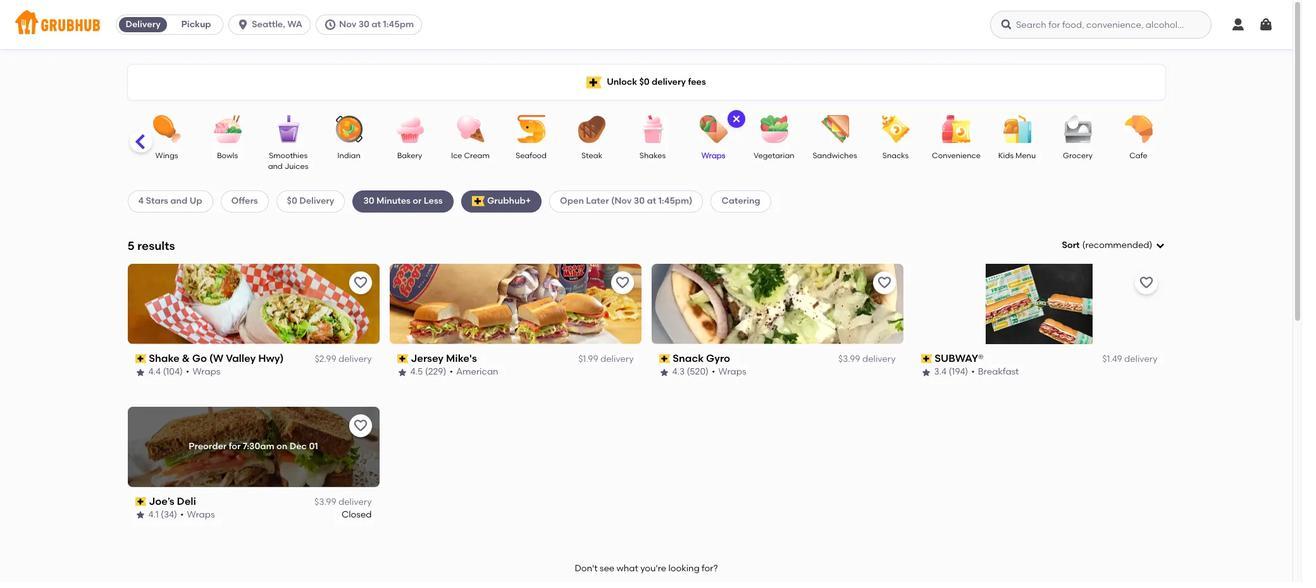 Task type: describe. For each thing, give the bounding box(es) containing it.
• breakfast
[[972, 367, 1019, 377]]

shake & go (w valley hwy)
[[149, 352, 284, 364]]

4.3 (520)
[[673, 367, 709, 377]]

unlock
[[607, 76, 637, 87]]

kids menu image
[[995, 115, 1040, 143]]

jersey mike's
[[411, 352, 477, 364]]

3.4
[[935, 367, 947, 377]]

none field containing sort
[[1062, 239, 1166, 252]]

wings image
[[145, 115, 189, 143]]

less
[[424, 196, 443, 207]]

sandwiches
[[813, 151, 857, 160]]

mike's
[[446, 352, 477, 364]]

ice cream
[[451, 151, 490, 160]]

1 vertical spatial delivery
[[299, 196, 334, 207]]

subway®
[[935, 352, 984, 364]]

minutes
[[377, 196, 411, 207]]

delivery for deli
[[339, 497, 372, 508]]

vegetarian image
[[752, 115, 797, 143]]

1 vertical spatial at
[[647, 196, 656, 207]]

• right (34)
[[180, 510, 184, 520]]

subscription pass image for snack gyro
[[659, 354, 670, 363]]

indian
[[337, 151, 361, 160]]

(194)
[[949, 367, 969, 377]]

nov
[[339, 19, 357, 30]]

• right (194)
[[972, 367, 975, 377]]

vegetarian
[[754, 151, 795, 160]]

$3.99 delivery for snack gyro
[[839, 354, 896, 365]]

jersey
[[411, 352, 444, 364]]

preorder
[[189, 441, 227, 452]]

shake & go (w valley hwy) logo image
[[128, 264, 379, 344]]

pickup button
[[170, 15, 223, 35]]

shake
[[149, 352, 180, 364]]

(w
[[209, 352, 224, 364]]

5
[[128, 238, 135, 253]]

later
[[586, 196, 609, 207]]

sort
[[1062, 240, 1080, 251]]

)
[[1150, 240, 1153, 251]]

kids menu
[[999, 151, 1036, 160]]

seafood image
[[509, 115, 554, 143]]

save this restaurant button for jersey mike's
[[611, 271, 634, 294]]

subscription pass image for subway®
[[921, 354, 932, 363]]

4.4
[[148, 367, 161, 377]]

steak
[[582, 151, 603, 160]]

4
[[138, 196, 144, 207]]

results
[[137, 238, 175, 253]]

• wraps down deli
[[180, 510, 215, 520]]

menu
[[1016, 151, 1036, 160]]

wraps for 4.1 (34)
[[187, 510, 215, 520]]

$3.99 delivery for joe's deli
[[315, 497, 372, 508]]

american
[[456, 367, 499, 377]]

(
[[1083, 240, 1086, 251]]

$3.99 for deli
[[315, 497, 336, 508]]

save this restaurant button for snack gyro
[[873, 271, 896, 294]]

snack gyro
[[673, 352, 731, 364]]

1:45pm)
[[659, 196, 693, 207]]

wraps image
[[691, 115, 736, 143]]

delivery inside button
[[126, 19, 161, 30]]

joe's
[[149, 495, 175, 507]]

1:45pm
[[383, 19, 414, 30]]

• wraps for gyro
[[712, 367, 747, 377]]

you're
[[641, 563, 667, 574]]

delivery for gyro
[[863, 354, 896, 365]]

4.5
[[410, 367, 423, 377]]

svg image inside field
[[1155, 241, 1166, 251]]

wraps for 4.4 (104)
[[193, 367, 221, 377]]

&
[[182, 352, 190, 364]]

go
[[192, 352, 207, 364]]

$2.99
[[315, 354, 336, 365]]

1 horizontal spatial $0
[[640, 76, 650, 87]]

shakes image
[[631, 115, 675, 143]]

save this restaurant image for subway®
[[1139, 275, 1154, 290]]

breakfast
[[978, 367, 1019, 377]]

soup image
[[84, 115, 128, 143]]

steak image
[[570, 115, 614, 143]]

(34)
[[161, 510, 177, 520]]

$1.99
[[579, 354, 599, 365]]

wings
[[155, 151, 178, 160]]

• for mike's
[[450, 367, 453, 377]]

star icon image left 3.4
[[921, 367, 931, 378]]

subway® logo image
[[986, 264, 1093, 344]]

seattle, wa button
[[229, 15, 316, 35]]

save this restaurant image for joe's deli
[[353, 418, 368, 433]]

Search for food, convenience, alcohol... search field
[[991, 11, 1212, 39]]

dec
[[290, 441, 307, 452]]

30 right (nov
[[634, 196, 645, 207]]

for?
[[702, 563, 718, 574]]

bowls image
[[205, 115, 250, 143]]

$1.99 delivery
[[579, 354, 634, 365]]

wa
[[287, 19, 303, 30]]

bowls
[[217, 151, 238, 160]]

on
[[277, 441, 288, 452]]

• for &
[[186, 367, 189, 377]]

30 inside button
[[359, 19, 370, 30]]

delivery button
[[117, 15, 170, 35]]



Task type: vqa. For each thing, say whether or not it's contained in the screenshot.
topmost the "cherry"
no



Task type: locate. For each thing, give the bounding box(es) containing it.
cream
[[464, 151, 490, 160]]

delivery
[[126, 19, 161, 30], [299, 196, 334, 207]]

(nov
[[611, 196, 632, 207]]

cafe image
[[1117, 115, 1161, 143]]

0 horizontal spatial save this restaurant image
[[353, 418, 368, 433]]

• down "&"
[[186, 367, 189, 377]]

seattle, wa
[[252, 19, 303, 30]]

grubhub plus flag logo image for unlock $0 delivery fees
[[587, 76, 602, 88]]

$3.99 delivery
[[839, 354, 896, 365], [315, 497, 372, 508]]

wraps down gyro
[[719, 367, 747, 377]]

and inside smoothies and juices
[[268, 162, 283, 171]]

$1.49
[[1103, 354, 1123, 365]]

wraps
[[702, 151, 726, 160], [193, 367, 221, 377], [719, 367, 747, 377], [187, 510, 215, 520]]

subscription pass image left "shake"
[[135, 354, 146, 363]]

snacks
[[883, 151, 909, 160]]

30 minutes or less
[[364, 196, 443, 207]]

joe's deli
[[149, 495, 196, 507]]

convenience
[[932, 151, 981, 160]]

0 vertical spatial delivery
[[126, 19, 161, 30]]

convenience image
[[935, 115, 979, 143]]

kids
[[999, 151, 1014, 160]]

4 stars and up
[[138, 196, 202, 207]]

preorder for 7:30am on dec 01
[[189, 441, 318, 452]]

1 vertical spatial $3.99
[[315, 497, 336, 508]]

snack
[[673, 352, 704, 364]]

jersey mike's logo image
[[390, 264, 641, 344]]

save this restaurant image
[[353, 275, 368, 290], [877, 275, 892, 290]]

and left up
[[170, 196, 188, 207]]

4.4 (104)
[[148, 367, 183, 377]]

nov 30 at 1:45pm
[[339, 19, 414, 30]]

0 horizontal spatial grubhub plus flag logo image
[[472, 196, 485, 207]]

$0 down juices
[[287, 196, 297, 207]]

0 vertical spatial $3.99
[[839, 354, 861, 365]]

2 save this restaurant image from the left
[[877, 275, 892, 290]]

4.1 (34)
[[148, 510, 177, 520]]

3.4 (194)
[[935, 367, 969, 377]]

save this restaurant image
[[615, 275, 630, 290], [1139, 275, 1154, 290], [353, 418, 368, 433]]

svg image
[[237, 18, 249, 31]]

delivery for &
[[339, 354, 372, 365]]

$0 delivery
[[287, 196, 334, 207]]

and down smoothies at the top left of the page
[[268, 162, 283, 171]]

(520)
[[687, 367, 709, 377]]

pickup
[[181, 19, 211, 30]]

0 horizontal spatial and
[[170, 196, 188, 207]]

star icon image
[[135, 367, 145, 378], [397, 367, 407, 378], [659, 367, 669, 378], [921, 367, 931, 378], [135, 510, 145, 521]]

grubhub plus flag logo image left grubhub+
[[472, 196, 485, 207]]

star icon image left 4.1
[[135, 510, 145, 521]]

(229)
[[425, 367, 447, 377]]

what
[[617, 563, 639, 574]]

1 horizontal spatial save this restaurant image
[[877, 275, 892, 290]]

sandwiches image
[[813, 115, 857, 143]]

subscription pass image for joe's deli
[[135, 497, 146, 506]]

1 horizontal spatial grubhub plus flag logo image
[[587, 76, 602, 88]]

delivery left pickup
[[126, 19, 161, 30]]

0 horizontal spatial delivery
[[126, 19, 161, 30]]

at left 1:45pm)
[[647, 196, 656, 207]]

open
[[560, 196, 584, 207]]

juices
[[285, 162, 308, 171]]

• wraps for &
[[186, 367, 221, 377]]

don't see what you're looking for?
[[575, 563, 718, 574]]

smoothies and juices
[[268, 151, 308, 171]]

1 horizontal spatial $3.99
[[839, 354, 861, 365]]

delivery down juices
[[299, 196, 334, 207]]

subscription pass image
[[397, 354, 408, 363]]

(104)
[[163, 367, 183, 377]]

4.1
[[148, 510, 159, 520]]

smoothies
[[269, 151, 308, 160]]

1 horizontal spatial $3.99 delivery
[[839, 354, 896, 365]]

$2.99 delivery
[[315, 354, 372, 365]]

0 vertical spatial $0
[[640, 76, 650, 87]]

30 right nov
[[359, 19, 370, 30]]

save this restaurant image for shake & go (w valley hwy)
[[353, 275, 368, 290]]

hwy)
[[258, 352, 284, 364]]

1 horizontal spatial save this restaurant image
[[615, 275, 630, 290]]

indian image
[[327, 115, 371, 143]]

svg image
[[1231, 17, 1246, 32], [1259, 17, 1274, 32], [324, 18, 337, 31], [1001, 18, 1013, 31], [731, 114, 741, 124], [1155, 241, 1166, 251]]

0 horizontal spatial $3.99 delivery
[[315, 497, 372, 508]]

see
[[600, 563, 615, 574]]

1 vertical spatial $3.99 delivery
[[315, 497, 372, 508]]

valley
[[226, 352, 256, 364]]

star icon image for jersey
[[397, 367, 407, 378]]

2 horizontal spatial save this restaurant image
[[1139, 275, 1154, 290]]

smoothies and juices image
[[266, 115, 310, 143]]

wraps down wraps image
[[702, 151, 726, 160]]

star icon image for shake
[[135, 367, 145, 378]]

0 horizontal spatial save this restaurant image
[[353, 275, 368, 290]]

gyro
[[706, 352, 731, 364]]

• down jersey mike's
[[450, 367, 453, 377]]

• down gyro
[[712, 367, 716, 377]]

wraps for 4.3 (520)
[[719, 367, 747, 377]]

or
[[413, 196, 422, 207]]

1 horizontal spatial at
[[647, 196, 656, 207]]

subscription pass image for shake & go (w valley hwy)
[[135, 354, 146, 363]]

grubhub+
[[487, 196, 531, 207]]

and
[[268, 162, 283, 171], [170, 196, 188, 207]]

• for gyro
[[712, 367, 716, 377]]

• american
[[450, 367, 499, 377]]

up
[[190, 196, 202, 207]]

0 horizontal spatial $0
[[287, 196, 297, 207]]

deli
[[177, 495, 196, 507]]

ice
[[451, 151, 462, 160]]

subscription pass image
[[135, 354, 146, 363], [659, 354, 670, 363], [921, 354, 932, 363], [135, 497, 146, 506]]

subscription pass image left snack
[[659, 354, 670, 363]]

• wraps down go at the bottom left of page
[[186, 367, 221, 377]]

delivery
[[652, 76, 686, 87], [339, 354, 372, 365], [601, 354, 634, 365], [863, 354, 896, 365], [1125, 354, 1158, 365], [339, 497, 372, 508]]

save this restaurant button for joe's deli
[[349, 414, 372, 437]]

save this restaurant button
[[349, 271, 372, 294], [611, 271, 634, 294], [873, 271, 896, 294], [1135, 271, 1158, 294], [349, 414, 372, 437]]

grubhub plus flag logo image
[[587, 76, 602, 88], [472, 196, 485, 207]]

• wraps down gyro
[[712, 367, 747, 377]]

grocery image
[[1056, 115, 1100, 143]]

01
[[309, 441, 318, 452]]

0 vertical spatial $3.99 delivery
[[839, 354, 896, 365]]

subscription pass image left subway®
[[921, 354, 932, 363]]

subscription pass image left joe's
[[135, 497, 146, 506]]

star icon image left 4.3
[[659, 367, 669, 378]]

grubhub plus flag logo image for grubhub+
[[472, 196, 485, 207]]

$3.99 for gyro
[[839, 354, 861, 365]]

closed
[[342, 510, 372, 520]]

offers
[[231, 196, 258, 207]]

save this restaurant image for jersey mike's
[[615, 275, 630, 290]]

snacks image
[[874, 115, 918, 143]]

shakes
[[640, 151, 666, 160]]

sort ( recommended )
[[1062, 240, 1153, 251]]

0 horizontal spatial $3.99
[[315, 497, 336, 508]]

save this restaurant image for snack gyro
[[877, 275, 892, 290]]

0 horizontal spatial at
[[372, 19, 381, 30]]

recommended
[[1086, 240, 1150, 251]]

wraps down go at the bottom left of page
[[193, 367, 221, 377]]

seafood
[[516, 151, 547, 160]]

at left 1:45pm
[[372, 19, 381, 30]]

1 save this restaurant image from the left
[[353, 275, 368, 290]]

1 vertical spatial grubhub plus flag logo image
[[472, 196, 485, 207]]

0 vertical spatial and
[[268, 162, 283, 171]]

grocery
[[1063, 151, 1093, 160]]

1 horizontal spatial and
[[268, 162, 283, 171]]

$0
[[640, 76, 650, 87], [287, 196, 297, 207]]

4.5 (229)
[[410, 367, 447, 377]]

delivery for mike's
[[601, 354, 634, 365]]

save this restaurant button for subway®
[[1135, 271, 1158, 294]]

star icon image for snack
[[659, 367, 669, 378]]

svg image inside nov 30 at 1:45pm button
[[324, 18, 337, 31]]

fees
[[688, 76, 706, 87]]

at inside button
[[372, 19, 381, 30]]

open later (nov 30 at 1:45pm)
[[560, 196, 693, 207]]

star icon image down subscription pass image
[[397, 367, 407, 378]]

unlock $0 delivery fees
[[607, 76, 706, 87]]

ice cream image
[[448, 115, 493, 143]]

star icon image left 4.4
[[135, 367, 145, 378]]

save this restaurant button for shake & go (w valley hwy)
[[349, 271, 372, 294]]

7:30am
[[243, 441, 275, 452]]

1 vertical spatial $0
[[287, 196, 297, 207]]

wraps down deli
[[187, 510, 215, 520]]

0 vertical spatial at
[[372, 19, 381, 30]]

0 vertical spatial grubhub plus flag logo image
[[587, 76, 602, 88]]

stars
[[146, 196, 168, 207]]

seattle,
[[252, 19, 285, 30]]

bakery image
[[388, 115, 432, 143]]

looking
[[669, 563, 700, 574]]

30 left minutes
[[364, 196, 375, 207]]

grubhub plus flag logo image left unlock
[[587, 76, 602, 88]]

$1.49 delivery
[[1103, 354, 1158, 365]]

at
[[372, 19, 381, 30], [647, 196, 656, 207]]

don't
[[575, 563, 598, 574]]

snack gyro logo image
[[652, 264, 904, 344]]

main navigation navigation
[[0, 0, 1293, 49]]

5 results
[[128, 238, 175, 253]]

1 vertical spatial and
[[170, 196, 188, 207]]

catering
[[722, 196, 761, 207]]

$0 right unlock
[[640, 76, 650, 87]]

nov 30 at 1:45pm button
[[316, 15, 427, 35]]

cafe
[[1130, 151, 1148, 160]]

None field
[[1062, 239, 1166, 252]]

1 horizontal spatial delivery
[[299, 196, 334, 207]]



